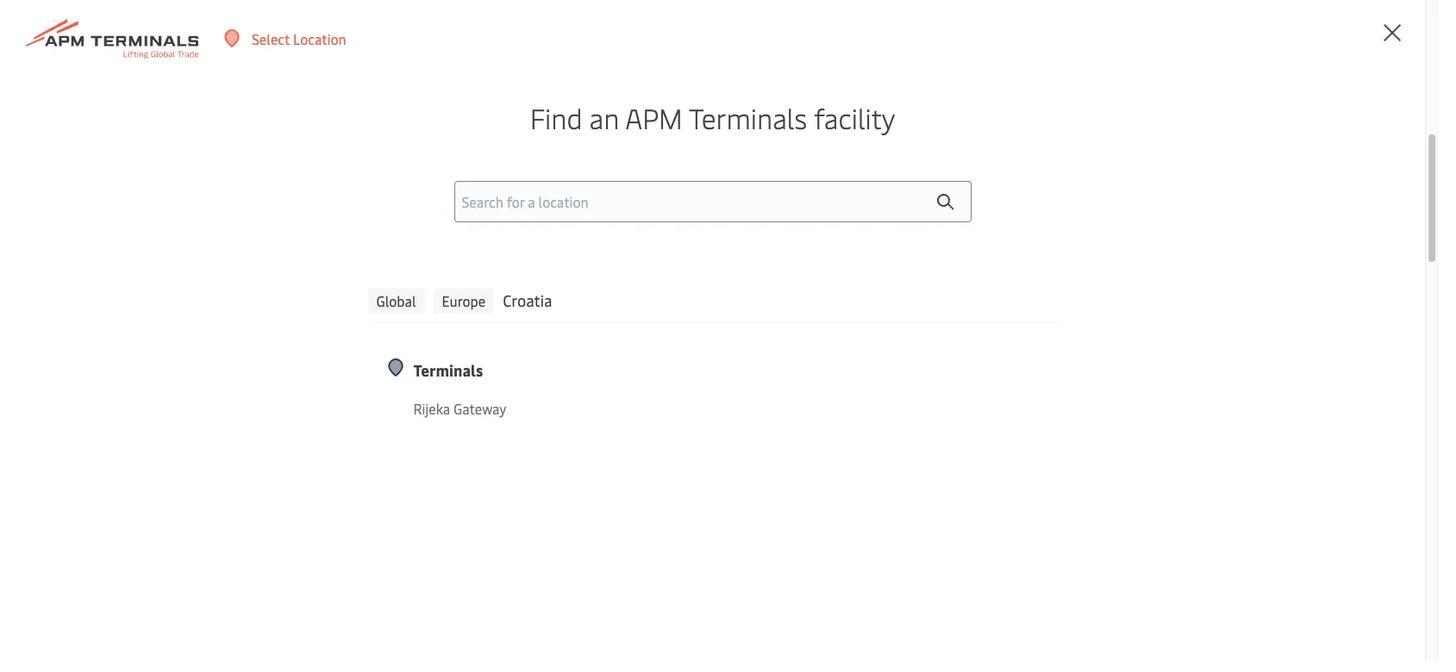Task type: describe. For each thing, give the bounding box(es) containing it.
almost inside our customers don't want to deal with paper. now, edge computing with internet of things sensors on equipment, that incorporate computer vision and ai can give customers what they've longed for, for some time – almost instant access to cargo data upon arrival as well as automated repairs or fixes.
[[124, 252, 198, 285]]

for,
[[695, 218, 729, 251]]

is inside near real-time edge computing with iot sensors that incorporate computer vision and ai will give customers what they've longed for some time - almost instant access to cargo data upon arrival, as well as automated repairs or fixes. the software can then decide whether there's an intervention needed, such as maintenance or repair, and that information is released to the customer. cameras and data collection devices will be installed throughout terminals, via private 5g networks, to monitor for anything, be it theft, lost cargo, or potentially unsafe conditions.
[[508, 436, 517, 455]]

that up networks,
[[402, 436, 428, 455]]

2 vertical spatial will
[[906, 436, 928, 455]]

to up 'processes'
[[224, 74, 238, 93]]

real-
[[87, 393, 116, 412]]

operations.
[[852, 53, 921, 72]]

access inside our customers don't want to deal with paper. now, edge computing with internet of things sensors on equipment, that incorporate computer vision and ai can give customers what they've longed for, for some time – almost instant access to cargo data upon arrival as well as automated repairs or fixes.
[[284, 252, 354, 285]]

rijeka gateway
[[414, 399, 507, 418]]

terminal
[[796, 53, 849, 72]]

2 horizontal spatial of
[[633, 53, 646, 72]]

create
[[1299, 29, 1339, 48]]

-
[[87, 415, 92, 434]]

croatia
[[503, 290, 552, 311]]

terminals, inside for reliable and fast connectivity across our terminals, and a powerful edge computing foundation
[[1040, 340, 1102, 359]]

2,500
[[534, 53, 570, 72]]

customers up supports
[[464, 0, 529, 7]]

powerful
[[1142, 340, 1198, 359]]

real
[[509, 74, 533, 93]]

longed inside our customers don't want to deal with paper. now, edge computing with internet of things sensors on equipment, that incorporate computer vision and ai can give customers what they've longed for, for some time – almost instant access to cargo data upon arrival as well as automated repairs or fixes.
[[616, 218, 689, 251]]

connectivity
[[1143, 318, 1219, 337]]

whether
[[813, 415, 864, 434]]

1 horizontal spatial time
[[116, 393, 144, 412]]

provide
[[871, 74, 917, 93]]

apm
[[625, 99, 683, 136]]

such
[[186, 436, 214, 455]]

equipment
[[429, 53, 495, 72]]

to down visualise
[[333, 96, 346, 115]]

this
[[55, 74, 80, 93]]

things inside installing internet of things (iot) sensors and devices on our equipment (over 2,500 pieces as of 2022) is revolutionizing terminal operations. this solution is enabling us to monitor and visualise asset performance in real time, detect operational exceptions as they occur, and provide standardised tools and processes to respond to these.
[[185, 53, 226, 72]]

2 be from the left
[[571, 458, 586, 477]]

will inside digital transformation initiatives will enable us to better serve our customers in a more cost effective and efficient manner. we are introducing value added services that improve our customers experience and supports their changing logistics needs.
[[259, 0, 280, 7]]

better
[[363, 0, 401, 7]]

computing inside our customers don't want to deal with paper. now, edge computing with internet of things sensors on equipment, that incorporate computer vision and ai can give customers what they've longed for, for some time – almost instant access to cargo data upon arrival as well as automated repairs or fixes.
[[723, 151, 839, 184]]

for inside our customers don't want to deal with paper. now, edge computing with internet of things sensors on equipment, that incorporate computer vision and ai can give customers what they've longed for, for some time – almost instant access to cargo data upon arrival as well as automated repairs or fixes.
[[735, 218, 766, 251]]

arrival,
[[352, 415, 394, 434]]

released
[[521, 436, 573, 455]]

across
[[1222, 318, 1261, 337]]

devices inside installing internet of things (iot) sensors and devices on our equipment (over 2,500 pieces as of 2022) is revolutionizing terminal operations. this solution is enabling us to monitor and visualise asset performance in real time, detect operational exceptions as they occur, and provide standardised tools and processes to respond to these.
[[337, 53, 383, 72]]

incorporate inside near real-time edge computing with iot sensors that incorporate computer vision and ai will give customers what they've longed for some time - almost instant access to cargo data upon arrival, as well as automated repairs or fixes. the software can then decide whether there's an intervention needed, such as maintenance or repair, and that information is released to the customer. cameras and data collection devices will be installed throughout terminals, via private 5g networks, to monitor for anything, be it theft, lost cargo, or potentially unsafe conditions.
[[384, 393, 455, 412]]

as down for,
[[720, 252, 744, 285]]

digital transformation initiatives will enable us to better serve our customers in a more cost effective and efficient manner. we are introducing value added services that improve our customers experience and supports their changing logistics needs.
[[55, 0, 931, 28]]

the
[[592, 436, 613, 455]]

0 vertical spatial terminals
[[689, 99, 807, 136]]

iot
[[282, 393, 301, 412]]

for inside for reliable and fast connectivity across our terminals, and a powerful edge computing foundation
[[1298, 297, 1316, 316]]

rijeka
[[414, 399, 450, 418]]

foundation
[[1040, 361, 1108, 380]]

installing
[[55, 53, 113, 72]]

our
[[124, 151, 161, 184]]

2 vertical spatial data
[[763, 436, 791, 455]]

solution
[[84, 74, 134, 93]]

installed
[[74, 458, 127, 477]]

login / create account link
[[1222, 0, 1393, 78]]

of inside our customers don't want to deal with paper. now, edge computing with internet of things sensors on equipment, that incorporate computer vision and ai can give customers what they've longed for, for some time – almost instant access to cargo data upon arrival as well as automated repairs or fixes.
[[215, 185, 238, 217]]

occur,
[[805, 74, 841, 93]]

detect
[[570, 74, 610, 93]]

our inside installing internet of things (iot) sensors and devices on our equipment (over 2,500 pieces as of 2022) is revolutionizing terminal operations. this solution is enabling us to monitor and visualise asset performance in real time, detect operational exceptions as they occur, and provide standardised tools and processes to respond to these.
[[405, 53, 425, 72]]

lost
[[639, 458, 662, 477]]

internet inside installing internet of things (iot) sensors and devices on our equipment (over 2,500 pieces as of 2022) is revolutionizing terminal operations. this solution is enabling us to monitor and visualise asset performance in real time, detect operational exceptions as they occur, and provide standardised tools and processes to respond to these.
[[116, 53, 166, 72]]

0 vertical spatial an
[[590, 99, 619, 136]]

almost inside near real-time edge computing with iot sensors that incorporate computer vision and ai will give customers what they've longed for some time - almost instant access to cargo data upon arrival, as well as automated repairs or fixes. the software can then decide whether there's an intervention needed, such as maintenance or repair, and that information is released to the customer. cameras and data collection devices will be installed throughout terminals, via private 5g networks, to monitor for anything, be it theft, lost cargo, or potentially unsafe conditions.
[[96, 415, 139, 434]]

login / create account
[[1253, 29, 1393, 48]]

they
[[774, 74, 802, 93]]

fixes. inside our customers don't want to deal with paper. now, edge computing with internet of things sensors on equipment, that incorporate computer vision and ai can give customers what they've longed for, for some time – almost instant access to cargo data upon arrival as well as automated repairs or fixes.
[[231, 285, 286, 318]]

standardised
[[55, 96, 135, 115]]

repairs inside our customers don't want to deal with paper. now, edge computing with internet of things sensors on equipment, that incorporate computer vision and ai can give customers what they've longed for, for some time – almost instant access to cargo data upon arrival as well as automated repairs or fixes.
[[124, 285, 197, 318]]

efficient
[[707, 0, 759, 7]]

deal
[[433, 151, 479, 184]]

enable
[[284, 0, 325, 7]]

things inside our customers don't want to deal with paper. now, edge computing with internet of things sensors on equipment, that incorporate computer vision and ai can give customers what they've longed for, for some time – almost instant access to cargo data upon arrival as well as automated repairs or fixes.
[[244, 185, 314, 217]]

vision inside near real-time edge computing with iot sensors that incorporate computer vision and ai will give customers what they've longed for some time - almost instant access to cargo data upon arrival, as well as automated repairs or fixes. the software can then decide whether there's an intervention needed, such as maintenance or repair, and that information is released to the customer. cameras and data collection devices will be installed throughout terminals, via private 5g networks, to monitor for anything, be it theft, lost cargo, or potentially unsafe conditions.
[[521, 393, 557, 412]]

monitor inside installing internet of things (iot) sensors and devices on our equipment (over 2,500 pieces as of 2022) is revolutionizing terminal operations. this solution is enabling us to monitor and visualise asset performance in real time, detect operational exceptions as they occur, and provide standardised tools and processes to respond to these.
[[241, 74, 290, 93]]

anything,
[[510, 458, 567, 477]]

1 horizontal spatial with
[[485, 151, 531, 184]]

to left respond
[[263, 96, 276, 115]]

or inside our customers don't want to deal with paper. now, edge computing with internet of things sensors on equipment, that incorporate computer vision and ai can give customers what they've longed for, for some time – almost instant access to cargo data upon arrival as well as automated repairs or fixes.
[[203, 285, 225, 318]]

login
[[1253, 29, 1287, 48]]

want
[[347, 151, 399, 184]]

equipment,
[[442, 185, 562, 217]]

effective
[[623, 0, 677, 7]]

theft,
[[601, 458, 635, 477]]

(over
[[499, 53, 531, 72]]

intervention
[[55, 436, 131, 455]]

needed,
[[134, 436, 182, 455]]

1 horizontal spatial will
[[602, 393, 623, 412]]

processes
[[199, 96, 260, 115]]

cargo inside our customers don't want to deal with paper. now, edge computing with internet of things sensors on equipment, that incorporate computer vision and ai can give customers what they've longed for, for some time – almost instant access to cargo data upon arrival as well as automated repairs or fixes.
[[389, 252, 448, 285]]

well inside our customers don't want to deal with paper. now, edge computing with internet of things sensors on equipment, that incorporate computer vision and ai can give customers what they've longed for, for some time – almost instant access to cargo data upon arrival as well as automated repairs or fixes.
[[670, 252, 714, 285]]

the
[[629, 415, 651, 434]]

in inside digital transformation initiatives will enable us to better serve our customers in a more cost effective and efficient manner. we are introducing value added services that improve our customers experience and supports their changing logistics needs.
[[533, 0, 544, 7]]

software
[[655, 415, 710, 434]]

5g
[[336, 458, 353, 477]]

customers up the location
[[295, 9, 360, 28]]

edge inside for reliable and fast connectivity across our terminals, and a powerful edge computing foundation
[[1201, 340, 1232, 359]]

are
[[838, 0, 857, 7]]

improve
[[218, 9, 268, 28]]

performance
[[411, 74, 491, 93]]

on inside installing internet of things (iot) sensors and devices on our equipment (over 2,500 pieces as of 2022) is revolutionizing terminal operations. this solution is enabling us to monitor and visualise asset performance in real time, detect operational exceptions as they occur, and provide standardised tools and processes to respond to these.
[[386, 53, 402, 72]]

facility
[[814, 99, 895, 136]]

serve
[[404, 0, 437, 7]]

logistics
[[610, 9, 661, 28]]

with inside near real-time edge computing with iot sensors that incorporate computer vision and ai will give customers what they've longed for some time - almost instant access to cargo data upon arrival, as well as automated repairs or fixes. the software can then decide whether there's an intervention needed, such as maintenance or repair, and that information is released to the customer. cameras and data collection devices will be installed throughout terminals, via private 5g networks, to monitor for anything, be it theft, lost cargo, or potentially unsafe conditions.
[[251, 393, 279, 412]]

needs.
[[664, 9, 704, 28]]

cargo inside near real-time edge computing with iot sensors that incorporate computer vision and ai will give customers what they've longed for some time - almost instant access to cargo data upon arrival, as well as automated repairs or fixes. the software can then decide whether there's an intervention needed, such as maintenance or repair, and that information is released to the customer. cameras and data collection devices will be installed throughout terminals, via private 5g networks, to monitor for anything, be it theft, lost cargo, or potentially unsafe conditions.
[[249, 415, 283, 434]]

1 vertical spatial terminals
[[414, 360, 483, 381]]

on inside our customers don't want to deal with paper. now, edge computing with internet of things sensors on equipment, that incorporate computer vision and ai can give customers what they've longed for, for some time – almost instant access to cargo data upon arrival as well as automated repairs or fixes.
[[409, 185, 436, 217]]

networks,
[[356, 458, 417, 477]]

operational
[[613, 74, 684, 93]]

an inside near real-time edge computing with iot sensors that incorporate computer vision and ai will give customers what they've longed for some time - almost instant access to cargo data upon arrival, as well as automated repairs or fixes. the software can then decide whether there's an intervention needed, such as maintenance or repair, and that information is released to the customer. cameras and data collection devices will be installed throughout terminals, via private 5g networks, to monitor for anything, be it theft, lost cargo, or potentially unsafe conditions.
[[913, 415, 928, 434]]

collection
[[794, 436, 854, 455]]

terminals, inside near real-time edge computing with iot sensors that incorporate computer vision and ai will give customers what they've longed for some time - almost instant access to cargo data upon arrival, as well as automated repairs or fixes. the software can then decide whether there's an intervention needed, such as maintenance or repair, and that information is released to the customer. cameras and data collection devices will be installed throughout terminals, via private 5g networks, to monitor for anything, be it theft, lost cargo, or potentially unsafe conditions.
[[204, 458, 266, 477]]

ai inside our customers don't want to deal with paper. now, edge computing with internet of things sensors on equipment, that incorporate computer vision and ai can give customers what they've longed for, for some time – almost instant access to cargo data upon arrival as well as automated repairs or fixes.
[[236, 218, 257, 251]]

0 horizontal spatial of
[[169, 53, 182, 72]]

computer inside near real-time edge computing with iot sensors that incorporate computer vision and ai will give customers what they've longed for some time - almost instant access to cargo data upon arrival, as well as automated repairs or fixes. the software can then decide whether there's an intervention needed, such as maintenance or repair, and that information is released to the customer. cameras and data collection devices will be installed throughout terminals, via private 5g networks, to monitor for anything, be it theft, lost cargo, or potentially unsafe conditions.
[[458, 393, 518, 412]]

revolutionizing
[[702, 53, 793, 72]]

as up information
[[443, 415, 457, 434]]

can inside near real-time edge computing with iot sensors that incorporate computer vision and ai will give customers what they've longed for some time - almost instant access to cargo data upon arrival, as well as automated repairs or fixes. the software can then decide whether there's an intervention needed, such as maintenance or repair, and that information is released to the customer. cameras and data collection devices will be installed throughout terminals, via private 5g networks, to monitor for anything, be it theft, lost cargo, or potentially unsafe conditions.
[[713, 415, 735, 434]]

sensors inside our customers don't want to deal with paper. now, edge computing with internet of things sensors on equipment, that incorporate computer vision and ai can give customers what they've longed for, for some time – almost instant access to cargo data upon arrival as well as automated repairs or fixes.
[[320, 185, 402, 217]]

0 vertical spatial is
[[689, 53, 698, 72]]

respond
[[280, 96, 330, 115]]

our right serve at the top of the page
[[440, 0, 461, 7]]

0 horizontal spatial time
[[55, 415, 83, 434]]

they've inside our customers don't want to deal with paper. now, edge computing with internet of things sensors on equipment, that incorporate computer vision and ai can give customers what they've longed for, for some time – almost instant access to cargo data upon arrival as well as automated repairs or fixes.
[[533, 218, 610, 251]]

/
[[1290, 29, 1296, 48]]

conditions.
[[837, 458, 905, 477]]

repair,
[[334, 436, 372, 455]]

cargo,
[[665, 458, 703, 477]]

give inside our customers don't want to deal with paper. now, edge computing with internet of things sensors on equipment, that incorporate computer vision and ai can give customers what they've longed for, for some time – almost instant access to cargo data upon arrival as well as automated repairs or fixes.
[[307, 218, 350, 251]]

potentially
[[722, 458, 789, 477]]



Task type: vqa. For each thing, say whether or not it's contained in the screenshot.
top on
yes



Task type: locate. For each thing, give the bounding box(es) containing it.
throughout
[[130, 458, 201, 477]]

to
[[346, 0, 359, 7], [224, 74, 238, 93], [263, 96, 276, 115], [333, 96, 346, 115], [405, 151, 427, 184], [360, 252, 383, 285], [232, 415, 245, 434], [576, 436, 589, 455], [420, 458, 433, 477]]

these.
[[349, 96, 387, 115]]

0 vertical spatial a
[[547, 0, 554, 7]]

with down facility
[[844, 151, 890, 184]]

1 vertical spatial an
[[913, 415, 928, 434]]

well inside near real-time edge computing with iot sensors that incorporate computer vision and ai will give customers what they've longed for some time - almost instant access to cargo data upon arrival, as well as automated repairs or fixes. the software can then decide whether there's an intervention needed, such as maintenance or repair, and that information is released to the customer. cameras and data collection devices will be installed throughout terminals, via private 5g networks, to monitor for anything, be it theft, lost cargo, or potentially unsafe conditions.
[[415, 415, 440, 434]]

initiatives
[[196, 0, 256, 7]]

1 vertical spatial fixes.
[[594, 415, 626, 434]]

give inside near real-time edge computing with iot sensors that incorporate computer vision and ai will give customers what they've longed for some time - almost instant access to cargo data upon arrival, as well as automated repairs or fixes. the software can then decide whether there's an intervention needed, such as maintenance or repair, and that information is released to the customer. cameras and data collection devices will be installed throughout terminals, via private 5g networks, to monitor for anything, be it theft, lost cargo, or potentially unsafe conditions.
[[626, 393, 652, 412]]

as right arrival,
[[398, 415, 411, 434]]

supports
[[460, 9, 516, 28]]

cost
[[593, 0, 619, 7]]

near real-time edge computing with iot sensors that incorporate computer vision and ai will give customers what they've longed for some time - almost instant access to cargo data upon arrival, as well as automated repairs or fixes. the software can then decide whether there's an intervention needed, such as maintenance or repair, and that information is released to the customer. cameras and data collection devices will be installed throughout terminals, via private 5g networks, to monitor for anything, be it theft, lost cargo, or potentially unsafe conditions.
[[55, 393, 928, 477]]

edge down across
[[1201, 340, 1232, 359]]

0 vertical spatial can
[[263, 218, 301, 251]]

a down fast on the right of page
[[1132, 340, 1139, 359]]

pieces
[[574, 53, 612, 72]]

to right networks,
[[420, 458, 433, 477]]

incorporate inside our customers don't want to deal with paper. now, edge computing with internet of things sensors on equipment, that incorporate computer vision and ai can give customers what they've longed for, for some time – almost instant access to cargo data upon arrival as well as automated repairs or fixes.
[[617, 185, 740, 217]]

as
[[616, 53, 629, 72], [758, 74, 771, 93], [641, 252, 664, 285], [720, 252, 744, 285], [398, 415, 411, 434], [443, 415, 457, 434], [218, 436, 231, 455]]

(iot)
[[229, 53, 257, 72]]

0 vertical spatial upon
[[508, 252, 562, 285]]

1 vertical spatial incorporate
[[384, 393, 455, 412]]

installing internet of things (iot) sensors and devices on our equipment (over 2,500 pieces as of 2022) is revolutionizing terminal operations. this solution is enabling us to monitor and visualise asset performance in real time, detect operational exceptions as they occur, and provide standardised tools and processes to respond to these.
[[55, 53, 921, 115]]

changing
[[551, 9, 607, 28]]

to up the "global"
[[360, 252, 383, 285]]

1 vertical spatial vision
[[521, 393, 557, 412]]

on up asset
[[386, 53, 402, 72]]

edge
[[665, 151, 717, 184], [1201, 340, 1232, 359]]

customers inside near real-time edge computing with iot sensors that incorporate computer vision and ai will give customers what they've longed for some time - almost instant access to cargo data upon arrival, as well as automated repairs or fixes. the software can then decide whether there's an intervention needed, such as maintenance or repair, and that information is released to the customer. cameras and data collection devices will be installed throughout terminals, via private 5g networks, to monitor for anything, be it theft, lost cargo, or potentially unsafe conditions.
[[655, 393, 720, 412]]

Search for a location search field
[[454, 181, 971, 222]]

will
[[259, 0, 280, 7], [602, 393, 623, 412], [906, 436, 928, 455]]

that down initiatives
[[189, 9, 215, 28]]

1 horizontal spatial longed
[[805, 393, 848, 412]]

customers
[[464, 0, 529, 7], [295, 9, 360, 28], [168, 151, 280, 184], [356, 218, 469, 251], [655, 393, 720, 412]]

monitor inside near real-time edge computing with iot sensors that incorporate computer vision and ai will give customers what they've longed for some time - almost instant access to cargo data upon arrival, as well as automated repairs or fixes. the software can then decide whether there's an intervention needed, such as maintenance or repair, and that information is released to the customer. cameras and data collection devices will be installed throughout terminals, via private 5g networks, to monitor for anything, be it theft, lost cargo, or potentially unsafe conditions.
[[436, 458, 485, 477]]

0 vertical spatial sensors
[[260, 53, 307, 72]]

monitor down information
[[436, 458, 485, 477]]

things down don't
[[244, 185, 314, 217]]

that inside digital transformation initiatives will enable us to better serve our customers in a more cost effective and efficient manner. we are introducing value added services that improve our customers experience and supports their changing logistics needs.
[[189, 9, 215, 28]]

arrival
[[568, 252, 635, 285]]

1 vertical spatial internet
[[124, 185, 209, 217]]

with left "iot"
[[251, 393, 279, 412]]

0 horizontal spatial edge
[[665, 151, 717, 184]]

1 horizontal spatial monitor
[[436, 458, 485, 477]]

ai
[[236, 218, 257, 251], [586, 393, 598, 412]]

longed left for,
[[616, 218, 689, 251]]

what up the then
[[723, 393, 754, 412]]

longed
[[616, 218, 689, 251], [805, 393, 848, 412]]

manner.
[[762, 0, 812, 7]]

devices inside near real-time edge computing with iot sensors that incorporate computer vision and ai will give customers what they've longed for some time - almost instant access to cargo data upon arrival, as well as automated repairs or fixes. the software can then decide whether there's an intervention needed, such as maintenance or repair, and that information is released to the customer. cameras and data collection devices will be installed throughout terminals, via private 5g networks, to monitor for anything, be it theft, lost cargo, or potentially unsafe conditions.
[[858, 436, 903, 455]]

they've up arrival
[[533, 218, 610, 251]]

select
[[252, 29, 290, 48]]

is up tools at the left
[[138, 74, 147, 93]]

customers up the software
[[655, 393, 720, 412]]

time left edge
[[116, 393, 144, 412]]

0 vertical spatial time
[[836, 218, 885, 251]]

an right there's
[[913, 415, 928, 434]]

1 vertical spatial sensors
[[320, 185, 402, 217]]

0 vertical spatial ai
[[236, 218, 257, 251]]

0 vertical spatial devices
[[337, 53, 383, 72]]

longed inside near real-time edge computing with iot sensors that incorporate computer vision and ai will give customers what they've longed for some time - almost instant access to cargo data upon arrival, as well as automated repairs or fixes. the software can then decide whether there's an intervention needed, such as maintenance or repair, and that information is released to the customer. cameras and data collection devices will be installed throughout terminals, via private 5g networks, to monitor for anything, be it theft, lost cargo, or potentially unsafe conditions.
[[805, 393, 848, 412]]

some inside our customers don't want to deal with paper. now, edge computing with internet of things sensors on equipment, that incorporate computer vision and ai can give customers what they've longed for, for some time – almost instant access to cargo data upon arrival as well as automated repairs or fixes.
[[772, 218, 831, 251]]

1 horizontal spatial in
[[533, 0, 544, 7]]

an down detect
[[590, 99, 619, 136]]

1 horizontal spatial computer
[[746, 185, 849, 217]]

upon inside near real-time edge computing with iot sensors that incorporate computer vision and ai will give customers what they've longed for some time - almost instant access to cargo data upon arrival, as well as automated repairs or fixes. the software can then decide whether there's an intervention needed, such as maintenance or repair, and that information is released to the customer. cameras and data collection devices will be installed throughout terminals, via private 5g networks, to monitor for anything, be it theft, lost cargo, or potentially unsafe conditions.
[[317, 415, 349, 434]]

in left real
[[495, 74, 506, 93]]

0 vertical spatial cargo
[[389, 252, 448, 285]]

internet up solution
[[116, 53, 166, 72]]

internet
[[116, 53, 166, 72], [124, 185, 209, 217]]

will up improve
[[259, 0, 280, 7]]

as left they
[[758, 74, 771, 93]]

to up "maintenance"
[[232, 415, 245, 434]]

1 vertical spatial time
[[116, 393, 144, 412]]

terminals, up foundation
[[1040, 340, 1102, 359]]

1 horizontal spatial a
[[1132, 340, 1139, 359]]

instant inside near real-time edge computing with iot sensors that incorporate computer vision and ai will give customers what they've longed for some time - almost instant access to cargo data upon arrival, as well as automated repairs or fixes. the software can then decide whether there's an intervention needed, such as maintenance or repair, and that information is released to the customer. cameras and data collection devices will be installed throughout terminals, via private 5g networks, to monitor for anything, be it theft, lost cargo, or potentially unsafe conditions.
[[142, 415, 185, 434]]

sensors inside installing internet of things (iot) sensors and devices on our equipment (over 2,500 pieces as of 2022) is revolutionizing terminal operations. this solution is enabling us to monitor and visualise asset performance in real time, detect operational exceptions as they occur, and provide standardised tools and processes to respond to these.
[[260, 53, 307, 72]]

time left –
[[836, 218, 885, 251]]

0 horizontal spatial computer
[[458, 393, 518, 412]]

data down decide
[[763, 436, 791, 455]]

europe button
[[433, 288, 494, 314]]

1 vertical spatial give
[[626, 393, 652, 412]]

that
[[189, 9, 215, 28], [567, 185, 611, 217], [354, 393, 380, 412], [402, 436, 428, 455]]

devices
[[337, 53, 383, 72], [858, 436, 903, 455]]

they've up decide
[[757, 393, 802, 412]]

terminals
[[689, 99, 807, 136], [414, 360, 483, 381]]

unsafe
[[792, 458, 834, 477]]

give
[[307, 218, 350, 251], [626, 393, 652, 412]]

2 vertical spatial time
[[55, 415, 83, 434]]

a inside for reliable and fast connectivity across our terminals, and a powerful edge computing foundation
[[1132, 340, 1139, 359]]

can up cameras
[[713, 415, 735, 434]]

for reliable and fast connectivity across our terminals, and a powerful edge computing foundation
[[1040, 297, 1316, 380]]

0 horizontal spatial monitor
[[241, 74, 290, 93]]

as right arrival
[[641, 252, 664, 285]]

things up enabling
[[185, 53, 226, 72]]

computing down across
[[1235, 340, 1302, 359]]

ai inside near real-time edge computing with iot sensors that incorporate computer vision and ai will give customers what they've longed for some time - almost instant access to cargo data upon arrival, as well as automated repairs or fixes. the software can then decide whether there's an intervention needed, such as maintenance or repair, and that information is released to the customer. cameras and data collection devices will be installed throughout terminals, via private 5g networks, to monitor for anything, be it theft, lost cargo, or potentially unsafe conditions.
[[586, 393, 598, 412]]

incorporate up arrival,
[[384, 393, 455, 412]]

1 horizontal spatial can
[[713, 415, 735, 434]]

some inside near real-time edge computing with iot sensors that incorporate computer vision and ai will give customers what they've longed for some time - almost instant access to cargo data upon arrival, as well as automated repairs or fixes. the software can then decide whether there's an intervention needed, such as maintenance or repair, and that information is released to the customer. cameras and data collection devices will be installed throughout terminals, via private 5g networks, to monitor for anything, be it theft, lost cargo, or potentially unsafe conditions.
[[872, 393, 906, 412]]

0 horizontal spatial terminals,
[[204, 458, 266, 477]]

sensors right "iot"
[[304, 393, 351, 412]]

what inside our customers don't want to deal with paper. now, edge computing with internet of things sensors on equipment, that incorporate computer vision and ai can give customers what they've longed for, for some time – almost instant access to cargo data upon arrival as well as automated repairs or fixes.
[[475, 218, 527, 251]]

1 horizontal spatial of
[[215, 185, 238, 217]]

our inside for reliable and fast connectivity across our terminals, and a powerful edge computing foundation
[[1265, 318, 1285, 337]]

as right pieces
[[616, 53, 629, 72]]

be
[[55, 458, 70, 477], [571, 458, 586, 477]]

an
[[590, 99, 619, 136], [913, 415, 928, 434]]

1 vertical spatial longed
[[805, 393, 848, 412]]

time,
[[536, 74, 567, 93]]

vision up released at the left bottom
[[521, 393, 557, 412]]

1 vertical spatial cargo
[[249, 415, 283, 434]]

–
[[891, 218, 904, 251]]

computing up such
[[182, 393, 248, 412]]

terminals, down such
[[204, 458, 266, 477]]

customer.
[[616, 436, 677, 455]]

computing inside for reliable and fast connectivity across our terminals, and a powerful edge computing foundation
[[1235, 340, 1302, 359]]

gateway
[[454, 399, 507, 418]]

well down for,
[[670, 252, 714, 285]]

1 horizontal spatial access
[[284, 252, 354, 285]]

private
[[289, 458, 332, 477]]

can down don't
[[263, 218, 301, 251]]

data inside our customers don't want to deal with paper. now, edge computing with internet of things sensors on equipment, that incorporate computer vision and ai can give customers what they've longed for, for some time – almost instant access to cargo data upon arrival as well as automated repairs or fixes.
[[454, 252, 502, 285]]

now,
[[607, 151, 659, 184]]

visualise
[[320, 74, 372, 93]]

0 horizontal spatial is
[[138, 74, 147, 93]]

data up europe button on the top left of page
[[454, 252, 502, 285]]

account
[[1342, 29, 1393, 48]]

0 horizontal spatial give
[[307, 218, 350, 251]]

2 horizontal spatial will
[[906, 436, 928, 455]]

vision down our
[[124, 218, 185, 251]]

our
[[440, 0, 461, 7], [271, 9, 292, 28], [405, 53, 425, 72], [1265, 318, 1285, 337]]

vision inside our customers don't want to deal with paper. now, edge computing with internet of things sensors on equipment, that incorporate computer vision and ai can give customers what they've longed for, for some time – almost instant access to cargo data upon arrival as well as automated repairs or fixes.
[[124, 218, 185, 251]]

computing down they
[[723, 151, 839, 184]]

sensors inside near real-time edge computing with iot sensors that incorporate computer vision and ai will give customers what they've longed for some time - almost instant access to cargo data upon arrival, as well as automated repairs or fixes. the software can then decide whether there's an intervention needed, such as maintenance or repair, and that information is released to the customer. cameras and data collection devices will be installed throughout terminals, via private 5g networks, to monitor for anything, be it theft, lost cargo, or potentially unsafe conditions.
[[304, 393, 351, 412]]

1 vertical spatial data
[[286, 415, 314, 434]]

it
[[589, 458, 598, 477]]

access inside near real-time edge computing with iot sensors that incorporate computer vision and ai will give customers what they've longed for some time - almost instant access to cargo data upon arrival, as well as automated repairs or fixes. the software can then decide whether there's an intervention needed, such as maintenance or repair, and that information is released to the customer. cameras and data collection devices will be installed throughout terminals, via private 5g networks, to monitor for anything, be it theft, lost cargo, or potentially unsafe conditions.
[[189, 415, 229, 434]]

1 horizontal spatial terminals,
[[1040, 340, 1102, 359]]

0 vertical spatial computer
[[746, 185, 849, 217]]

1 horizontal spatial they've
[[757, 393, 802, 412]]

exceptions
[[688, 74, 754, 93]]

devices down there's
[[858, 436, 903, 455]]

enabling
[[151, 74, 204, 93]]

fixes. inside near real-time edge computing with iot sensors that incorporate computer vision and ai will give customers what they've longed for some time - almost instant access to cargo data upon arrival, as well as automated repairs or fixes. the software can then decide whether there's an intervention needed, such as maintenance or repair, and that information is released to the customer. cameras and data collection devices will be installed throughout terminals, via private 5g networks, to monitor for anything, be it theft, lost cargo, or potentially unsafe conditions.
[[594, 415, 626, 434]]

incorporate up for,
[[617, 185, 740, 217]]

our customers don't want to deal with paper. now, edge computing with internet of things sensors on equipment, that incorporate computer vision and ai can give customers what they've longed for, for some time – almost instant access to cargo data upon arrival as well as automated repairs or fixes.
[[124, 151, 904, 318]]

transformation
[[98, 0, 193, 7]]

1 vertical spatial what
[[723, 393, 754, 412]]

1 vertical spatial edge
[[1201, 340, 1232, 359]]

0 vertical spatial on
[[386, 53, 402, 72]]

terminals,
[[1040, 340, 1102, 359], [204, 458, 266, 477]]

as right such
[[218, 436, 231, 455]]

customers down 'processes'
[[168, 151, 280, 184]]

a
[[547, 0, 554, 7], [1132, 340, 1139, 359]]

computing
[[723, 151, 839, 184], [1235, 340, 1302, 359], [182, 393, 248, 412]]

time inside our customers don't want to deal with paper. now, edge computing with internet of things sensors on equipment, that incorporate computer vision and ai can give customers what they've longed for, for some time – almost instant access to cargo data upon arrival as well as automated repairs or fixes.
[[836, 218, 885, 251]]

internet inside our customers don't want to deal with paper. now, edge computing with internet of things sensors on equipment, that incorporate computer vision and ai can give customers what they've longed for, for some time – almost instant access to cargo data upon arrival as well as automated repairs or fixes.
[[124, 185, 209, 217]]

1 horizontal spatial repairs
[[532, 415, 574, 434]]

us up 'processes'
[[207, 74, 221, 93]]

0 horizontal spatial devices
[[337, 53, 383, 72]]

0 vertical spatial instant
[[204, 252, 278, 285]]

1 vertical spatial they've
[[757, 393, 802, 412]]

give down don't
[[307, 218, 350, 251]]

us inside digital transformation initiatives will enable us to better serve our customers in a more cost effective and efficient manner. we are introducing value added services that improve our customers experience and supports their changing logistics needs.
[[329, 0, 343, 7]]

near
[[55, 393, 84, 412]]

croatia button
[[503, 288, 552, 314]]

0 vertical spatial they've
[[533, 218, 610, 251]]

will down there's
[[906, 436, 928, 455]]

1 horizontal spatial is
[[508, 436, 517, 455]]

be left it
[[571, 458, 586, 477]]

to left the the
[[576, 436, 589, 455]]

terminals down the exceptions
[[689, 99, 807, 136]]

introducing
[[861, 0, 931, 7]]

1 horizontal spatial computing
[[723, 151, 839, 184]]

give up the
[[626, 393, 652, 412]]

0 horizontal spatial fixes.
[[231, 285, 286, 318]]

1 vertical spatial terminals,
[[204, 458, 266, 477]]

us right enable on the left top of the page
[[329, 0, 343, 7]]

0 horizontal spatial repairs
[[124, 285, 197, 318]]

global button
[[368, 288, 425, 314]]

that up arrival,
[[354, 393, 380, 412]]

fast
[[1116, 318, 1140, 337]]

repairs inside near real-time edge computing with iot sensors that incorporate computer vision and ai will give customers what they've longed for some time - almost instant access to cargo data upon arrival, as well as automated repairs or fixes. the software can then decide whether there's an intervention needed, such as maintenance or repair, and that information is released to the customer. cameras and data collection devices will be installed throughout terminals, via private 5g networks, to monitor for anything, be it theft, lost cargo, or potentially unsafe conditions.
[[532, 415, 574, 434]]

1 vertical spatial well
[[415, 415, 440, 434]]

to left deal
[[405, 151, 427, 184]]

internet down our
[[124, 185, 209, 217]]

2 vertical spatial is
[[508, 436, 517, 455]]

location
[[293, 29, 346, 48]]

for
[[735, 218, 766, 251], [1298, 297, 1316, 316], [851, 393, 869, 412], [489, 458, 507, 477]]

repairs
[[124, 285, 197, 318], [532, 415, 574, 434]]

to inside digital transformation initiatives will enable us to better serve our customers in a more cost effective and efficient manner. we are introducing value added services that improve our customers experience and supports their changing logistics needs.
[[346, 0, 359, 7]]

0 vertical spatial give
[[307, 218, 350, 251]]

is up anything, on the bottom
[[508, 436, 517, 455]]

0 vertical spatial will
[[259, 0, 280, 7]]

0 vertical spatial some
[[772, 218, 831, 251]]

sensors down the want in the top left of the page
[[320, 185, 402, 217]]

upon up croatia
[[508, 252, 562, 285]]

us
[[329, 0, 343, 7], [207, 74, 221, 93]]

1 vertical spatial things
[[244, 185, 314, 217]]

automated inside our customers don't want to deal with paper. now, edge computing with internet of things sensors on equipment, that incorporate computer vision and ai can give customers what they've longed for, for some time – almost instant access to cargo data upon arrival as well as automated repairs or fixes.
[[750, 252, 867, 285]]

in
[[533, 0, 544, 7], [495, 74, 506, 93]]

upon inside our customers don't want to deal with paper. now, edge computing with internet of things sensors on equipment, that incorporate computer vision and ai can give customers what they've longed for, for some time – almost instant access to cargo data upon arrival as well as automated repairs or fixes.
[[508, 252, 562, 285]]

0 horizontal spatial longed
[[616, 218, 689, 251]]

1 horizontal spatial things
[[244, 185, 314, 217]]

a inside digital transformation initiatives will enable us to better serve our customers in a more cost effective and efficient manner. we are introducing value added services that improve our customers experience and supports their changing logistics needs.
[[547, 0, 554, 7]]

1 vertical spatial automated
[[460, 415, 529, 434]]

our up select
[[271, 9, 292, 28]]

paper.
[[537, 151, 601, 184]]

is right the 2022)
[[689, 53, 698, 72]]

upon up repair,
[[317, 415, 349, 434]]

sensors down select
[[260, 53, 307, 72]]

tools
[[138, 96, 170, 115]]

us inside installing internet of things (iot) sensors and devices on our equipment (over 2,500 pieces as of 2022) is revolutionizing terminal operations. this solution is enabling us to monitor and visualise asset performance in real time, detect operational exceptions as they occur, and provide standardised tools and processes to respond to these.
[[207, 74, 221, 93]]

1 vertical spatial on
[[409, 185, 436, 217]]

1 horizontal spatial incorporate
[[617, 185, 740, 217]]

1 horizontal spatial an
[[913, 415, 928, 434]]

our up asset
[[405, 53, 425, 72]]

computing inside near real-time edge computing with iot sensors that incorporate computer vision and ai will give customers what they've longed for some time - almost instant access to cargo data upon arrival, as well as automated repairs or fixes. the software can then decide whether there's an intervention needed, such as maintenance or repair, and that information is released to the customer. cameras and data collection devices will be installed throughout terminals, via private 5g networks, to monitor for anything, be it theft, lost cargo, or potentially unsafe conditions.
[[182, 393, 248, 412]]

1 vertical spatial almost
[[96, 415, 139, 434]]

1 horizontal spatial cargo
[[389, 252, 448, 285]]

digital
[[55, 0, 95, 7]]

0 horizontal spatial vision
[[124, 218, 185, 251]]

longed up whether
[[805, 393, 848, 412]]

there's
[[867, 415, 909, 434]]

will up the the
[[602, 393, 623, 412]]

time left -
[[55, 415, 83, 434]]

0 vertical spatial incorporate
[[617, 185, 740, 217]]

customers up global button on the top of the page
[[356, 218, 469, 251]]

in inside installing internet of things (iot) sensors and devices on our equipment (over 2,500 pieces as of 2022) is revolutionizing terminal operations. this solution is enabling us to monitor and visualise asset performance in real time, detect operational exceptions as they occur, and provide standardised tools and processes to respond to these.
[[495, 74, 506, 93]]

europe
[[442, 291, 486, 310]]

on down deal
[[409, 185, 436, 217]]

well up information
[[415, 415, 440, 434]]

0 horizontal spatial an
[[590, 99, 619, 136]]

automated inside near real-time edge computing with iot sensors that incorporate computer vision and ai will give customers what they've longed for some time - almost instant access to cargo data upon arrival, as well as automated repairs or fixes. the software can then decide whether there's an intervention needed, such as maintenance or repair, and that information is released to the customer. cameras and data collection devices will be installed throughout terminals, via private 5g networks, to monitor for anything, be it theft, lost cargo, or potentially unsafe conditions.
[[460, 415, 529, 434]]

our right across
[[1265, 318, 1285, 337]]

1 vertical spatial computer
[[458, 393, 518, 412]]

0 vertical spatial access
[[284, 252, 354, 285]]

0 horizontal spatial terminals
[[414, 360, 483, 381]]

0 horizontal spatial what
[[475, 218, 527, 251]]

edge down find an apm terminals facility
[[665, 151, 717, 184]]

to left better
[[346, 0, 359, 7]]

access
[[284, 252, 354, 285], [189, 415, 229, 434]]

data down "iot"
[[286, 415, 314, 434]]

0 vertical spatial terminals,
[[1040, 340, 1102, 359]]

computer inside our customers don't want to deal with paper. now, edge computing with internet of things sensors on equipment, that incorporate computer vision and ai can give customers what they've longed for, for some time – almost instant access to cargo data upon arrival as well as automated repairs or fixes.
[[746, 185, 849, 217]]

that down paper.
[[567, 185, 611, 217]]

or
[[203, 285, 225, 318], [578, 415, 590, 434], [318, 436, 331, 455], [706, 458, 719, 477]]

1 horizontal spatial ai
[[586, 393, 598, 412]]

0 horizontal spatial data
[[286, 415, 314, 434]]

they've inside near real-time edge computing with iot sensors that incorporate computer vision and ai will give customers what they've longed for some time - almost instant access to cargo data upon arrival, as well as automated repairs or fixes. the software can then decide whether there's an intervention needed, such as maintenance or repair, and that information is released to the customer. cameras and data collection devices will be installed throughout terminals, via private 5g networks, to monitor for anything, be it theft, lost cargo, or potentially unsafe conditions.
[[757, 393, 802, 412]]

1 horizontal spatial edge
[[1201, 340, 1232, 359]]

what inside near real-time edge computing with iot sensors that incorporate computer vision and ai will give customers what they've longed for some time - almost instant access to cargo data upon arrival, as well as automated repairs or fixes. the software can then decide whether there's an intervention needed, such as maintenance or repair, and that information is released to the customer. cameras and data collection devices will be installed throughout terminals, via private 5g networks, to monitor for anything, be it theft, lost cargo, or potentially unsafe conditions.
[[723, 393, 754, 412]]

that inside our customers don't want to deal with paper. now, edge computing with internet of things sensors on equipment, that incorporate computer vision and ai can give customers what they've longed for, for some time – almost instant access to cargo data upon arrival as well as automated repairs or fixes.
[[567, 185, 611, 217]]

rijeka gateway link
[[414, 398, 667, 420]]

terminals up rijeka gateway
[[414, 360, 483, 381]]

in up their
[[533, 0, 544, 7]]

0 horizontal spatial well
[[415, 415, 440, 434]]

1 vertical spatial computing
[[1235, 340, 1302, 359]]

0 vertical spatial what
[[475, 218, 527, 251]]

then
[[738, 415, 766, 434]]

1 horizontal spatial vision
[[521, 393, 557, 412]]

1 vertical spatial ai
[[586, 393, 598, 412]]

with up equipment,
[[485, 151, 531, 184]]

edge inside our customers don't want to deal with paper. now, edge computing with internet of things sensors on equipment, that incorporate computer vision and ai can give customers what they've longed for, for some time – almost instant access to cargo data upon arrival as well as automated repairs or fixes.
[[665, 151, 717, 184]]

cargo
[[389, 252, 448, 285], [249, 415, 283, 434]]

0 horizontal spatial can
[[263, 218, 301, 251]]

what
[[475, 218, 527, 251], [723, 393, 754, 412]]

2 horizontal spatial computing
[[1235, 340, 1302, 359]]

2 horizontal spatial with
[[844, 151, 890, 184]]

1 horizontal spatial on
[[409, 185, 436, 217]]

1 be from the left
[[55, 458, 70, 477]]

well
[[670, 252, 714, 285], [415, 415, 440, 434]]

cargo up the "global"
[[389, 252, 448, 285]]

monitor down (iot) at the top
[[241, 74, 290, 93]]

can inside our customers don't want to deal with paper. now, edge computing with internet of things sensors on equipment, that incorporate computer vision and ai can give customers what they've longed for, for some time – almost instant access to cargo data upon arrival as well as automated repairs or fixes.
[[263, 218, 301, 251]]

added
[[92, 9, 132, 28]]

1 horizontal spatial automated
[[750, 252, 867, 285]]

we
[[815, 0, 834, 7]]

0 vertical spatial us
[[329, 0, 343, 7]]

via
[[269, 458, 286, 477]]

information
[[431, 436, 504, 455]]

incorporate
[[617, 185, 740, 217], [384, 393, 455, 412]]

devices up visualise
[[337, 53, 383, 72]]

1 horizontal spatial us
[[329, 0, 343, 7]]

what down equipment,
[[475, 218, 527, 251]]

don't
[[287, 151, 341, 184]]

cargo up "maintenance"
[[249, 415, 283, 434]]

1 horizontal spatial what
[[723, 393, 754, 412]]

a left more
[[547, 0, 554, 7]]

0 vertical spatial repairs
[[124, 285, 197, 318]]

be down the intervention
[[55, 458, 70, 477]]

1 horizontal spatial upon
[[508, 252, 562, 285]]

and inside our customers don't want to deal with paper. now, edge computing with internet of things sensors on equipment, that incorporate computer vision and ai can give customers what they've longed for, for some time – almost instant access to cargo data upon arrival as well as automated repairs or fixes.
[[191, 218, 231, 251]]

0 horizontal spatial instant
[[142, 415, 185, 434]]

instant inside our customers don't want to deal with paper. now, edge computing with internet of things sensors on equipment, that incorporate computer vision and ai can give customers what they've longed for, for some time – almost instant access to cargo data upon arrival as well as automated repairs or fixes.
[[204, 252, 278, 285]]

1 horizontal spatial be
[[571, 458, 586, 477]]



